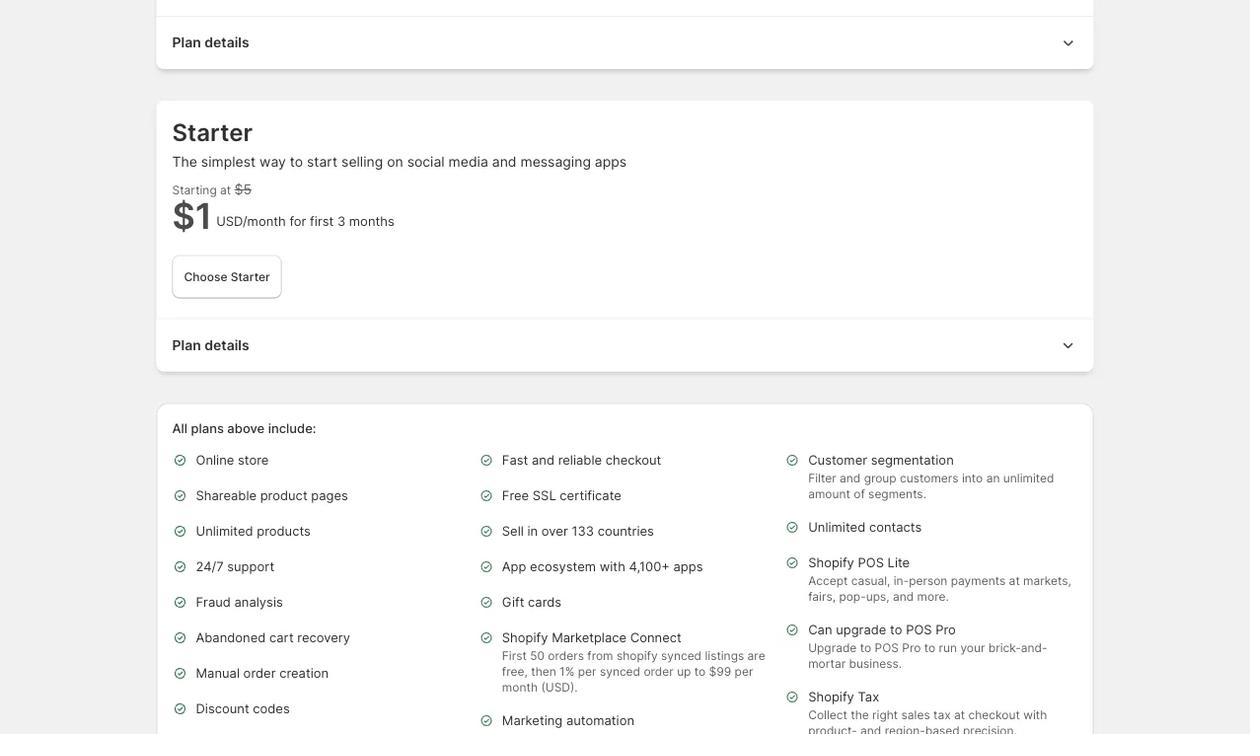 Task type: locate. For each thing, give the bounding box(es) containing it.
1 vertical spatial synced
[[600, 665, 641, 679]]

pop-
[[840, 590, 867, 604]]

gift
[[502, 595, 525, 611]]

plans
[[191, 422, 224, 437]]

online
[[196, 453, 234, 468]]

1 horizontal spatial apps
[[674, 560, 703, 575]]

1 plan from the top
[[172, 35, 201, 51]]

are
[[748, 649, 766, 663]]

0 horizontal spatial apps
[[595, 154, 627, 171]]

3
[[338, 214, 346, 230]]

choose starter link
[[172, 256, 282, 299]]

2 details from the top
[[205, 337, 249, 354]]

discount codes
[[196, 702, 290, 717]]

shopify inside shopify marketplace connect first 50 orders from shopify synced listings are free, then 1% per synced order up to $99 per month (usd).
[[502, 631, 548, 646]]

0 vertical spatial at
[[220, 184, 231, 198]]

plan for 2nd plan details dropdown button
[[172, 337, 201, 354]]

casual,
[[852, 574, 891, 588]]

1 horizontal spatial order
[[644, 665, 674, 679]]

pro up run
[[936, 623, 957, 638]]

from
[[588, 649, 614, 663]]

shopify marketplace connect first 50 orders from shopify synced listings are free, then 1% per synced order up to $99 per month (usd).
[[502, 631, 766, 695]]

and down the
[[861, 724, 882, 735]]

pro
[[936, 623, 957, 638], [903, 641, 922, 656]]

markets,
[[1024, 574, 1072, 588]]

2 vertical spatial at
[[955, 708, 966, 723]]

1 vertical spatial at
[[1010, 574, 1021, 588]]

and down in-
[[893, 590, 914, 604]]

pro left run
[[903, 641, 922, 656]]

0 horizontal spatial with
[[600, 560, 626, 575]]

and up of in the bottom right of the page
[[840, 471, 861, 486]]

then
[[531, 665, 557, 679]]

1 horizontal spatial synced
[[661, 649, 702, 663]]

plan details
[[172, 35, 249, 51], [172, 337, 249, 354]]

at inside the starting at $5 $1 usd/month for first 3 months
[[220, 184, 231, 198]]

1 vertical spatial plan
[[172, 337, 201, 354]]

shopify inside shopify tax collect the right sales tax at checkout with product- and region-based precision.
[[809, 690, 855, 705]]

1 plan details from the top
[[172, 35, 249, 51]]

upgrade
[[836, 623, 887, 638]]

0 vertical spatial synced
[[661, 649, 702, 663]]

filter
[[809, 471, 837, 486]]

starter up simplest
[[172, 118, 253, 147]]

starter right choose
[[231, 270, 270, 284]]

at right tax
[[955, 708, 966, 723]]

apps right 4,100+
[[674, 560, 703, 575]]

order left up
[[644, 665, 674, 679]]

0 vertical spatial details
[[205, 35, 249, 51]]

and
[[492, 154, 517, 171], [532, 453, 555, 468], [840, 471, 861, 486], [893, 590, 914, 604], [861, 724, 882, 735]]

can
[[809, 623, 833, 638]]

0 vertical spatial checkout
[[606, 453, 662, 468]]

(usd).
[[541, 681, 578, 695]]

2 vertical spatial shopify
[[809, 690, 855, 705]]

0 vertical spatial plan details
[[172, 35, 249, 51]]

on
[[387, 154, 404, 171]]

pages
[[311, 489, 348, 504]]

checkout up precision.
[[969, 708, 1021, 723]]

in-
[[894, 574, 909, 588]]

over
[[542, 524, 568, 540]]

discount
[[196, 702, 249, 717]]

precision.
[[964, 724, 1018, 735]]

start
[[307, 154, 338, 171]]

1 vertical spatial details
[[205, 337, 249, 354]]

and inside starter the simplest way to start selling on social media and messaging apps
[[492, 154, 517, 171]]

0 horizontal spatial unlimited
[[196, 524, 253, 540]]

customer
[[809, 453, 868, 468]]

pos
[[858, 556, 885, 571], [906, 623, 933, 638], [875, 641, 899, 656]]

the
[[851, 708, 870, 723]]

messaging
[[521, 154, 591, 171]]

0 vertical spatial pos
[[858, 556, 885, 571]]

ups,
[[867, 590, 890, 604]]

shopify for shopify marketplace connect
[[502, 631, 548, 646]]

0 vertical spatial apps
[[595, 154, 627, 171]]

to right up
[[695, 665, 706, 679]]

to inside starter the simplest way to start selling on social media and messaging apps
[[290, 154, 303, 171]]

contacts
[[870, 520, 922, 536]]

0 horizontal spatial order
[[243, 666, 276, 682]]

choose
[[184, 270, 228, 284]]

per right 1%
[[578, 665, 597, 679]]

unlimited down shareable in the left of the page
[[196, 524, 253, 540]]

shopify up collect
[[809, 690, 855, 705]]

to left run
[[925, 641, 936, 656]]

ssl
[[533, 489, 557, 504]]

24/7
[[196, 560, 224, 575]]

0 vertical spatial shopify
[[809, 556, 855, 571]]

1 horizontal spatial with
[[1024, 708, 1048, 723]]

0 vertical spatial starter
[[172, 118, 253, 147]]

an
[[987, 471, 1001, 486]]

checkout
[[606, 453, 662, 468], [969, 708, 1021, 723]]

0 vertical spatial with
[[600, 560, 626, 575]]

store
[[238, 453, 269, 468]]

checkout inside shopify tax collect the right sales tax at checkout with product- and region-based precision.
[[969, 708, 1021, 723]]

133
[[572, 524, 594, 540]]

1 vertical spatial pos
[[906, 623, 933, 638]]

1%
[[560, 665, 575, 679]]

plan
[[172, 35, 201, 51], [172, 337, 201, 354]]

unlimited products
[[196, 524, 311, 540]]

for
[[290, 214, 307, 230]]

free,
[[502, 665, 528, 679]]

unlimited down amount
[[809, 520, 866, 536]]

synced down shopify
[[600, 665, 641, 679]]

with left 4,100+
[[600, 560, 626, 575]]

pos up casual,
[[858, 556, 885, 571]]

and inside shopify tax collect the right sales tax at checkout with product- and region-based precision.
[[861, 724, 882, 735]]

1 vertical spatial plan details
[[172, 337, 249, 354]]

way
[[260, 154, 286, 171]]

1 vertical spatial checkout
[[969, 708, 1021, 723]]

1 vertical spatial with
[[1024, 708, 1048, 723]]

shopify inside shopify pos lite accept casual, in-person payments at markets, fairs, pop-ups, and more.
[[809, 556, 855, 571]]

with down and-
[[1024, 708, 1048, 723]]

pos up business.
[[875, 641, 899, 656]]

1 vertical spatial apps
[[674, 560, 703, 575]]

1 vertical spatial shopify
[[502, 631, 548, 646]]

more.
[[918, 590, 950, 604]]

can upgrade to pos pro upgrade to pos pro to run your brick-and- mortar business.
[[809, 623, 1048, 671]]

per down are
[[735, 665, 754, 679]]

marketing
[[502, 714, 563, 729]]

1 plan details button from the top
[[156, 16, 1094, 70]]

pos down "more."
[[906, 623, 933, 638]]

0 vertical spatial plan
[[172, 35, 201, 51]]

synced up up
[[661, 649, 702, 663]]

apps right messaging
[[595, 154, 627, 171]]

order up codes
[[243, 666, 276, 682]]

at left markets, at the bottom
[[1010, 574, 1021, 588]]

at inside shopify tax collect the right sales tax at checkout with product- and region-based precision.
[[955, 708, 966, 723]]

1 vertical spatial plan details button
[[156, 319, 1094, 372]]

1 vertical spatial starter
[[231, 270, 270, 284]]

pos inside shopify pos lite accept casual, in-person payments at markets, fairs, pop-ups, and more.
[[858, 556, 885, 571]]

person
[[909, 574, 948, 588]]

your
[[961, 641, 986, 656]]

0 horizontal spatial per
[[578, 665, 597, 679]]

and right media
[[492, 154, 517, 171]]

unlimited contacts
[[809, 520, 922, 536]]

sales
[[902, 708, 931, 723]]

order inside shopify marketplace connect first 50 orders from shopify synced listings are free, then 1% per synced order up to $99 per month (usd).
[[644, 665, 674, 679]]

unlimited for unlimited products
[[196, 524, 253, 540]]

segmentation
[[872, 453, 954, 468]]

unlimited
[[809, 520, 866, 536], [196, 524, 253, 540]]

checkout right reliable
[[606, 453, 662, 468]]

fraud analysis
[[196, 595, 283, 611]]

0 horizontal spatial pro
[[903, 641, 922, 656]]

all plans above include:
[[172, 422, 316, 437]]

payments
[[952, 574, 1006, 588]]

plan details button
[[156, 16, 1094, 70], [156, 319, 1094, 372]]

1 horizontal spatial checkout
[[969, 708, 1021, 723]]

to
[[290, 154, 303, 171], [891, 623, 903, 638], [861, 641, 872, 656], [925, 641, 936, 656], [695, 665, 706, 679]]

1 horizontal spatial per
[[735, 665, 754, 679]]

1 horizontal spatial pro
[[936, 623, 957, 638]]

shopify up the accept
[[809, 556, 855, 571]]

2 horizontal spatial at
[[1010, 574, 1021, 588]]

to right way
[[290, 154, 303, 171]]

0 horizontal spatial at
[[220, 184, 231, 198]]

2 plan from the top
[[172, 337, 201, 354]]

plan for first plan details dropdown button from the top
[[172, 35, 201, 51]]

apps
[[595, 154, 627, 171], [674, 560, 703, 575]]

1 horizontal spatial unlimited
[[809, 520, 866, 536]]

1 horizontal spatial at
[[955, 708, 966, 723]]

50
[[530, 649, 545, 663]]

at
[[220, 184, 231, 198], [1010, 574, 1021, 588], [955, 708, 966, 723]]

ecosystem
[[530, 560, 596, 575]]

details
[[205, 35, 249, 51], [205, 337, 249, 354]]

product-
[[809, 724, 858, 735]]

with inside shopify tax collect the right sales tax at checkout with product- and region-based precision.
[[1024, 708, 1048, 723]]

shopify
[[809, 556, 855, 571], [502, 631, 548, 646], [809, 690, 855, 705]]

upgrade
[[809, 641, 857, 656]]

1 details from the top
[[205, 35, 249, 51]]

at left $5
[[220, 184, 231, 198]]

to inside shopify marketplace connect first 50 orders from shopify synced listings are free, then 1% per synced order up to $99 per month (usd).
[[695, 665, 706, 679]]

0 vertical spatial plan details button
[[156, 16, 1094, 70]]

shopify up first
[[502, 631, 548, 646]]

sell
[[502, 524, 524, 540]]

certificate
[[560, 489, 622, 504]]

2 plan details from the top
[[172, 337, 249, 354]]



Task type: describe. For each thing, give the bounding box(es) containing it.
to right upgrade
[[891, 623, 903, 638]]

and inside the customer segmentation filter and group customers into an unlimited amount of segments.
[[840, 471, 861, 486]]

brick-
[[989, 641, 1022, 656]]

app ecosystem with 4,100+ apps
[[502, 560, 703, 575]]

gift cards
[[502, 595, 562, 611]]

apps inside starter the simplest way to start selling on social media and messaging apps
[[595, 154, 627, 171]]

details for first plan details dropdown button from the top
[[205, 35, 249, 51]]

of
[[854, 487, 866, 502]]

region-
[[885, 724, 926, 735]]

and-
[[1022, 641, 1048, 656]]

shopify
[[617, 649, 658, 663]]

2 per from the left
[[735, 665, 754, 679]]

starting at $5 $1 usd/month for first 3 months
[[172, 182, 395, 237]]

mortar
[[809, 657, 846, 671]]

starter the simplest way to start selling on social media and messaging apps
[[172, 118, 627, 171]]

the
[[172, 154, 197, 171]]

online store
[[196, 453, 269, 468]]

0 vertical spatial pro
[[936, 623, 957, 638]]

months
[[349, 214, 395, 230]]

shopify for shopify pos lite
[[809, 556, 855, 571]]

fast and reliable checkout
[[502, 453, 662, 468]]

and right fast
[[532, 453, 555, 468]]

social
[[407, 154, 445, 171]]

plan details for 2nd plan details dropdown button
[[172, 337, 249, 354]]

recovery
[[297, 631, 351, 646]]

starting
[[172, 184, 217, 198]]

tax
[[858, 690, 880, 705]]

customers
[[900, 471, 959, 486]]

shopify tax collect the right sales tax at checkout with product- and region-based precision.
[[809, 690, 1048, 735]]

1 per from the left
[[578, 665, 597, 679]]

manual
[[196, 666, 240, 682]]

and inside shopify pos lite accept casual, in-person payments at markets, fairs, pop-ups, and more.
[[893, 590, 914, 604]]

starter inside starter the simplest way to start selling on social media and messaging apps
[[172, 118, 253, 147]]

collect
[[809, 708, 848, 723]]

customer segmentation filter and group customers into an unlimited amount of segments.
[[809, 453, 1055, 502]]

support
[[227, 560, 275, 575]]

in
[[528, 524, 538, 540]]

media
[[449, 154, 489, 171]]

manual order creation
[[196, 666, 329, 682]]

connect
[[631, 631, 682, 646]]

above
[[227, 422, 265, 437]]

usd/month
[[216, 214, 286, 230]]

fast
[[502, 453, 529, 468]]

marketplace
[[552, 631, 627, 646]]

automation
[[567, 714, 635, 729]]

cards
[[528, 595, 562, 611]]

free
[[502, 489, 529, 504]]

marketing automation
[[502, 714, 635, 729]]

reliable
[[558, 453, 602, 468]]

plan details for first plan details dropdown button from the top
[[172, 35, 249, 51]]

include:
[[268, 422, 316, 437]]

business.
[[850, 657, 902, 671]]

amount
[[809, 487, 851, 502]]

cart
[[270, 631, 294, 646]]

orders
[[548, 649, 584, 663]]

countries
[[598, 524, 654, 540]]

right
[[873, 708, 899, 723]]

0 horizontal spatial synced
[[600, 665, 641, 679]]

accept
[[809, 574, 848, 588]]

lite
[[888, 556, 910, 571]]

abandoned cart recovery
[[196, 631, 351, 646]]

2 plan details button from the top
[[156, 319, 1094, 372]]

$1
[[172, 194, 212, 237]]

details for 2nd plan details dropdown button
[[205, 337, 249, 354]]

unlimited for unlimited contacts
[[809, 520, 866, 536]]

shopify for shopify tax
[[809, 690, 855, 705]]

4,100+
[[629, 560, 670, 575]]

at inside shopify pos lite accept casual, in-person payments at markets, fairs, pop-ups, and more.
[[1010, 574, 1021, 588]]

to down upgrade
[[861, 641, 872, 656]]

shareable
[[196, 489, 257, 504]]

segments.
[[869, 487, 927, 502]]

first
[[310, 214, 334, 230]]

analysis
[[234, 595, 283, 611]]

choose starter
[[184, 270, 270, 284]]

products
[[257, 524, 311, 540]]

fairs,
[[809, 590, 836, 604]]

selling
[[342, 154, 383, 171]]

creation
[[280, 666, 329, 682]]

all
[[172, 422, 188, 437]]

sell in over 133 countries
[[502, 524, 654, 540]]

starter inside choose starter link
[[231, 270, 270, 284]]

1 vertical spatial pro
[[903, 641, 922, 656]]

listings
[[705, 649, 745, 663]]

2 vertical spatial pos
[[875, 641, 899, 656]]

first
[[502, 649, 527, 663]]

shareable product pages
[[196, 489, 348, 504]]

$5
[[235, 182, 252, 198]]

month
[[502, 681, 538, 695]]

0 horizontal spatial checkout
[[606, 453, 662, 468]]

based
[[926, 724, 960, 735]]



Task type: vqa. For each thing, say whether or not it's contained in the screenshot.


